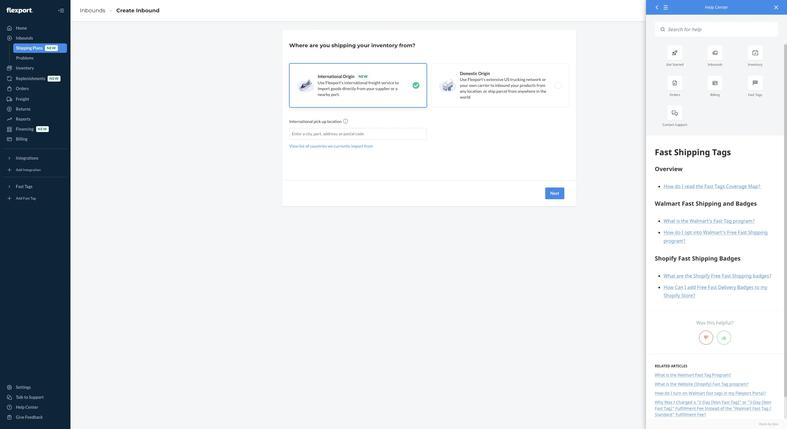 Task type: describe. For each thing, give the bounding box(es) containing it.
your right shipping
[[358, 42, 370, 49]]

or inside use flexport's international freight service to import goods directly from your supplier or a nearby port.
[[391, 86, 395, 91]]

currently
[[334, 144, 351, 149]]

code
[[356, 131, 364, 136]]

from inside button
[[364, 144, 373, 149]]

shipping
[[332, 42, 356, 49]]

give feedback
[[16, 415, 43, 420]]

2 horizontal spatial inbounds
[[708, 62, 723, 67]]

or inside why was i charged a "2-day (non fast tag)" or "3-day (non fast tag)" fulfillment fee instead of the "walmart fast tag / standard" fulfillment fee?
[[743, 400, 747, 406]]

1 vertical spatial orders
[[670, 93, 681, 97]]

1 (non from the left
[[712, 400, 721, 406]]

location,
[[468, 89, 483, 94]]

home link
[[4, 24, 67, 33]]

address,
[[323, 131, 338, 136]]

0 horizontal spatial help center
[[16, 405, 38, 410]]

to inside button
[[24, 395, 28, 400]]

use inside domestic origin use flexport's extensive us trucking network or your own carrier to inbound your products from any location, or ship parcel from anywhere in the world
[[460, 77, 467, 82]]

international origin
[[318, 74, 355, 79]]

view list of countries we currently import from button
[[289, 143, 373, 149]]

give feedback button
[[4, 413, 67, 423]]

a inside use flexport's international freight service to import goods directly from your supplier or a nearby port.
[[396, 86, 398, 91]]

the down the related articles
[[671, 373, 677, 379]]

0 horizontal spatial tag)"
[[664, 406, 675, 412]]

billing link
[[4, 135, 67, 144]]

give
[[16, 415, 24, 420]]

import for from
[[351, 144, 364, 149]]

pick
[[314, 119, 321, 124]]

or left postal at the top left
[[339, 131, 343, 136]]

integrations button
[[4, 154, 67, 163]]

domestic origin use flexport's extensive us trucking network or your own carrier to inbound your products from any location, or ship parcel from anywhere in the world
[[460, 71, 547, 100]]

countries
[[310, 144, 327, 149]]

port,
[[314, 131, 322, 136]]

get
[[667, 62, 672, 67]]

parcel
[[497, 89, 508, 94]]

breadcrumbs navigation
[[75, 2, 164, 19]]

any
[[460, 89, 467, 94]]

this
[[707, 320, 715, 327]]

anywhere
[[518, 89, 536, 94]]

contact
[[663, 123, 675, 127]]

0 vertical spatial billing
[[711, 93, 720, 97]]

inventory inside inventory link
[[16, 66, 34, 71]]

settings
[[16, 385, 31, 390]]

financing
[[16, 127, 34, 132]]

check circle image
[[413, 82, 420, 89]]

contact support
[[663, 123, 688, 127]]

shipping
[[16, 46, 32, 51]]

portal?
[[753, 391, 767, 397]]

in inside domestic origin use flexport's extensive us trucking network or your own carrier to inbound your products from any location, or ship parcel from anywhere in the world
[[537, 89, 540, 94]]

add for add integration
[[16, 168, 22, 172]]

plans
[[33, 46, 43, 51]]

carrier
[[478, 83, 490, 88]]

settings link
[[4, 383, 67, 393]]

"walmart
[[733, 406, 752, 412]]

tags inside dropdown button
[[25, 184, 33, 189]]

talk
[[16, 395, 23, 400]]

inbound
[[496, 83, 510, 88]]

i for do
[[671, 391, 673, 397]]

to inside use flexport's international freight service to import goods directly from your supplier or a nearby port.
[[395, 80, 399, 85]]

trucking
[[511, 77, 526, 82]]

fee?
[[698, 413, 707, 418]]

flexport logo image
[[6, 8, 33, 13]]

"2-
[[698, 400, 703, 406]]

inventory
[[372, 42, 398, 49]]

reports
[[16, 117, 31, 122]]

integration
[[23, 168, 41, 172]]

goods
[[331, 86, 342, 91]]

add integration
[[16, 168, 41, 172]]

service
[[382, 80, 395, 85]]

inventory link
[[4, 64, 67, 73]]

flexport's
[[468, 77, 486, 82]]

we
[[328, 144, 333, 149]]

view
[[289, 144, 299, 149]]

origin for domestic
[[479, 71, 490, 76]]

feedback
[[25, 415, 43, 420]]

0 horizontal spatial billing
[[16, 137, 27, 142]]

up
[[322, 119, 327, 124]]

0 vertical spatial support
[[676, 123, 688, 127]]

ship
[[488, 89, 496, 94]]

inbound
[[136, 7, 160, 14]]

us
[[505, 77, 510, 82]]

elevio by dixa link
[[655, 423, 779, 427]]

of inside why was i charged a "2-day (non fast tag)" or "3-day (non fast tag)" fulfillment fee instead of the "walmart fast tag / standard" fulfillment fee?
[[721, 406, 725, 412]]

what for what is the walmart fast tag program?
[[655, 373, 666, 379]]

0 vertical spatial walmart
[[678, 373, 695, 379]]

why
[[655, 400, 664, 406]]

inbounds link inside breadcrumbs navigation
[[80, 7, 105, 14]]

from inside use flexport's international freight service to import goods directly from your supplier or a nearby port.
[[357, 86, 366, 91]]

origin for international
[[343, 74, 355, 79]]

home
[[16, 26, 27, 31]]

fast inside 'link'
[[23, 197, 30, 201]]

instead
[[705, 406, 720, 412]]

is for website
[[667, 382, 670, 388]]

1 horizontal spatial help
[[706, 4, 715, 10]]

next
[[551, 191, 560, 196]]

returns
[[16, 107, 31, 112]]

integrations
[[16, 156, 38, 161]]

1 vertical spatial a
[[303, 131, 305, 136]]

create
[[116, 7, 135, 14]]

by
[[769, 423, 772, 427]]

location
[[327, 119, 342, 124]]

tag inside add fast tag 'link'
[[31, 197, 36, 201]]

0 horizontal spatial inbounds
[[16, 36, 33, 41]]

add integration link
[[4, 166, 67, 175]]

close navigation image
[[58, 7, 65, 14]]

create inbound link
[[116, 7, 160, 14]]

problems
[[16, 56, 34, 61]]

talk to support button
[[4, 393, 67, 403]]

related articles
[[655, 364, 688, 369]]

shipping plans
[[16, 46, 43, 51]]

i for was
[[674, 400, 675, 406]]

city,
[[306, 131, 313, 136]]

new for financing
[[38, 127, 47, 132]]

the inside why was i charged a "2-day (non fast tag)" or "3-day (non fast tag)" fulfillment fee instead of the "walmart fast tag / standard" fulfillment fee?
[[726, 406, 732, 412]]

create inbound
[[116, 7, 160, 14]]

international for international origin
[[318, 74, 342, 79]]



Task type: locate. For each thing, give the bounding box(es) containing it.
0 vertical spatial tags
[[756, 93, 763, 97]]

own
[[469, 83, 477, 88]]

from right parcel
[[509, 89, 517, 94]]

1 vertical spatial fulfillment
[[676, 413, 697, 418]]

day up instead
[[703, 400, 711, 406]]

a left "2-
[[694, 400, 696, 406]]

postal
[[344, 131, 355, 136]]

tags
[[756, 93, 763, 97], [25, 184, 33, 189]]

2 day from the left
[[754, 400, 761, 406]]

0 vertical spatial inbounds link
[[80, 7, 105, 14]]

new for shipping plans
[[47, 46, 56, 50]]

use flexport's international freight service to import goods directly from your supplier or a nearby port.
[[318, 80, 399, 97]]

0 horizontal spatial orders
[[16, 86, 29, 91]]

or
[[543, 77, 546, 82], [391, 86, 395, 91], [484, 89, 488, 94], [339, 131, 343, 136], [743, 400, 747, 406]]

or right "network"
[[543, 77, 546, 82]]

1 horizontal spatial a
[[396, 86, 398, 91]]

tag down program?
[[722, 382, 729, 388]]

1 vertical spatial what
[[655, 382, 666, 388]]

1 vertical spatial inbounds link
[[4, 34, 67, 43]]

fulfillment
[[676, 406, 697, 412], [676, 413, 697, 418]]

tag)" up "walmart
[[731, 400, 742, 406]]

1 horizontal spatial of
[[721, 406, 725, 412]]

new right plans
[[47, 46, 56, 50]]

international for international pick up location
[[289, 119, 313, 124]]

1 horizontal spatial in
[[724, 391, 728, 397]]

started
[[673, 62, 684, 67]]

use up nearby
[[318, 80, 325, 85]]

in left my
[[724, 391, 728, 397]]

0 horizontal spatial to
[[24, 395, 28, 400]]

help center up give feedback
[[16, 405, 38, 410]]

the inside domestic origin use flexport's extensive us trucking network or your own carrier to inbound your products from any location, or ship parcel from anywhere in the world
[[541, 89, 547, 94]]

1 day from the left
[[703, 400, 711, 406]]

tag up (shopify)
[[705, 373, 712, 379]]

turn
[[674, 391, 682, 397]]

1 vertical spatial tag)"
[[664, 406, 675, 412]]

from
[[537, 83, 546, 88], [357, 86, 366, 91], [509, 89, 517, 94], [364, 144, 373, 149]]

origin inside domestic origin use flexport's extensive us trucking network or your own carrier to inbound your products from any location, or ship parcel from anywhere in the world
[[479, 71, 490, 76]]

inbounds inside breadcrumbs navigation
[[80, 7, 105, 14]]

help center
[[706, 4, 729, 10], [16, 405, 38, 410]]

to inside domestic origin use flexport's extensive us trucking network or your own carrier to inbound your products from any location, or ship parcel from anywhere in the world
[[491, 83, 495, 88]]

1 horizontal spatial inbounds
[[80, 7, 105, 14]]

1 vertical spatial in
[[724, 391, 728, 397]]

i right do
[[671, 391, 673, 397]]

help up search "search field"
[[706, 4, 715, 10]]

0 vertical spatial international
[[318, 74, 342, 79]]

0 vertical spatial help center
[[706, 4, 729, 10]]

2 horizontal spatial to
[[491, 83, 495, 88]]

0 horizontal spatial import
[[318, 86, 330, 91]]

what is the walmart fast tag program?
[[655, 373, 732, 379]]

0 vertical spatial what
[[655, 373, 666, 379]]

add inside 'link'
[[16, 197, 22, 201]]

of
[[306, 144, 309, 149], [721, 406, 725, 412]]

help
[[706, 4, 715, 10], [16, 405, 25, 410]]

1 horizontal spatial fast tags
[[749, 93, 763, 97]]

why was i charged a "2-day (non fast tag)" or "3-day (non fast tag)" fulfillment fee instead of the "walmart fast tag / standard" fulfillment fee?
[[655, 400, 772, 418]]

international up "flexport's"
[[318, 74, 342, 79]]

0 horizontal spatial tags
[[25, 184, 33, 189]]

use down domestic
[[460, 77, 467, 82]]

1 vertical spatial fast tags
[[16, 184, 33, 189]]

use inside use flexport's international freight service to import goods directly from your supplier or a nearby port.
[[318, 80, 325, 85]]

help inside 'help center' link
[[16, 405, 25, 410]]

support
[[676, 123, 688, 127], [29, 395, 44, 400]]

a left 'city,'
[[303, 131, 305, 136]]

was down do
[[665, 400, 673, 406]]

website
[[678, 382, 694, 388]]

add left "integration"
[[16, 168, 22, 172]]

1 vertical spatial of
[[721, 406, 725, 412]]

the up turn
[[671, 382, 677, 388]]

my
[[729, 391, 735, 397]]

from right currently
[[364, 144, 373, 149]]

new down reports link
[[38, 127, 47, 132]]

the left "walmart
[[726, 406, 732, 412]]

day down portal?
[[754, 400, 761, 406]]

1 vertical spatial inbounds
[[16, 36, 33, 41]]

directly
[[343, 86, 356, 91]]

1 vertical spatial support
[[29, 395, 44, 400]]

add down the fast tags dropdown button
[[16, 197, 22, 201]]

tag down the fast tags dropdown button
[[31, 197, 36, 201]]

related
[[655, 364, 671, 369]]

new for international origin
[[359, 74, 368, 79]]

import down code on the top left of page
[[351, 144, 364, 149]]

/
[[770, 406, 772, 412]]

your down trucking
[[511, 83, 519, 88]]

0 vertical spatial help
[[706, 4, 715, 10]]

walmart
[[678, 373, 695, 379], [689, 391, 706, 397]]

view list of countries we currently import from
[[289, 144, 373, 149]]

or down "carrier"
[[484, 89, 488, 94]]

support right contact
[[676, 123, 688, 127]]

1 horizontal spatial (non
[[762, 400, 772, 406]]

0 horizontal spatial (non
[[712, 400, 721, 406]]

what up how
[[655, 382, 666, 388]]

1 add from the top
[[16, 168, 22, 172]]

center
[[716, 4, 729, 10], [25, 405, 38, 410]]

1 vertical spatial center
[[25, 405, 38, 410]]

a inside why was i charged a "2-day (non fast tag)" or "3-day (non fast tag)" fulfillment fee instead of the "walmart fast tag / standard" fulfillment fee?
[[694, 400, 696, 406]]

0 horizontal spatial in
[[537, 89, 540, 94]]

0 horizontal spatial a
[[303, 131, 305, 136]]

import for goods
[[318, 86, 330, 91]]

is down the related articles
[[667, 373, 670, 379]]

i down turn
[[674, 400, 675, 406]]

0 horizontal spatial use
[[318, 80, 325, 85]]

0 horizontal spatial inbounds link
[[4, 34, 67, 43]]

0 vertical spatial in
[[537, 89, 540, 94]]

a right supplier
[[396, 86, 398, 91]]

tag inside why was i charged a "2-day (non fast tag)" or "3-day (non fast tag)" fulfillment fee instead of the "walmart fast tag / standard" fulfillment fee?
[[762, 406, 769, 412]]

0 horizontal spatial international
[[289, 119, 313, 124]]

1 horizontal spatial inbounds link
[[80, 7, 105, 14]]

0 vertical spatial a
[[396, 86, 398, 91]]

articles
[[672, 364, 688, 369]]

inbounds
[[80, 7, 105, 14], [16, 36, 33, 41], [708, 62, 723, 67]]

was inside why was i charged a "2-day (non fast tag)" or "3-day (non fast tag)" fulfillment fee instead of the "walmart fast tag / standard" fulfillment fee?
[[665, 400, 673, 406]]

new up international
[[359, 74, 368, 79]]

fast inside dropdown button
[[16, 184, 24, 189]]

tag)" up standard"
[[664, 406, 675, 412]]

0 vertical spatial center
[[716, 4, 729, 10]]

support inside button
[[29, 395, 44, 400]]

fast
[[749, 93, 755, 97], [16, 184, 24, 189], [23, 197, 30, 201], [696, 373, 704, 379], [713, 382, 721, 388], [722, 400, 730, 406], [655, 406, 663, 412], [753, 406, 761, 412]]

1 vertical spatial was
[[665, 400, 673, 406]]

how
[[655, 391, 664, 397]]

1 horizontal spatial origin
[[479, 71, 490, 76]]

help up give
[[16, 405, 25, 410]]

the down "network"
[[541, 89, 547, 94]]

1 horizontal spatial to
[[395, 80, 399, 85]]

add for add fast tag
[[16, 197, 22, 201]]

1 horizontal spatial tags
[[756, 93, 763, 97]]

fast tags button
[[4, 182, 67, 192]]

of right list
[[306, 144, 309, 149]]

new
[[47, 46, 56, 50], [359, 74, 368, 79], [50, 77, 59, 81], [38, 127, 47, 132]]

help center up search "search field"
[[706, 4, 729, 10]]

support down settings link
[[29, 395, 44, 400]]

fee
[[698, 406, 704, 412]]

walmart up "2-
[[689, 391, 706, 397]]

1 vertical spatial i
[[674, 400, 675, 406]]

0 vertical spatial was
[[697, 320, 706, 327]]

1 horizontal spatial i
[[674, 400, 675, 406]]

0 vertical spatial i
[[671, 391, 673, 397]]

extensive
[[487, 77, 504, 82]]

0 vertical spatial add
[[16, 168, 22, 172]]

from down "network"
[[537, 83, 546, 88]]

walmart up "website" in the right bottom of the page
[[678, 373, 695, 379]]

1 horizontal spatial help center
[[706, 4, 729, 10]]

where
[[289, 42, 308, 49]]

new for replenishments
[[50, 77, 59, 81]]

world
[[460, 95, 471, 100]]

add fast tag link
[[4, 194, 67, 203]]

0 vertical spatial fulfillment
[[676, 406, 697, 412]]

1 vertical spatial help
[[16, 405, 25, 410]]

2 vertical spatial inbounds
[[708, 62, 723, 67]]

2 vertical spatial a
[[694, 400, 696, 406]]

or down the service
[[391, 86, 395, 91]]

1 vertical spatial tags
[[25, 184, 33, 189]]

"3-
[[748, 400, 754, 406]]

(non up "/"
[[762, 400, 772, 406]]

0 horizontal spatial origin
[[343, 74, 355, 79]]

0 vertical spatial of
[[306, 144, 309, 149]]

orders link
[[4, 84, 67, 94]]

2 is from the top
[[667, 382, 670, 388]]

1 horizontal spatial billing
[[711, 93, 720, 97]]

or left "3-
[[743, 400, 747, 406]]

to right the service
[[395, 80, 399, 85]]

origin up international
[[343, 74, 355, 79]]

import up nearby
[[318, 86, 330, 91]]

Search search field
[[665, 22, 779, 37]]

helpful?
[[717, 320, 734, 327]]

elevio
[[760, 423, 768, 427]]

1 is from the top
[[667, 373, 670, 379]]

program?
[[730, 382, 749, 388]]

center down talk to support
[[25, 405, 38, 410]]

domestic
[[460, 71, 478, 76]]

import inside use flexport's international freight service to import goods directly from your supplier or a nearby port.
[[318, 86, 330, 91]]

0 horizontal spatial was
[[665, 400, 673, 406]]

0 vertical spatial fast tags
[[749, 93, 763, 97]]

0 horizontal spatial inventory
[[16, 66, 34, 71]]

products
[[520, 83, 536, 88]]

to up the 'ship' in the right top of the page
[[491, 83, 495, 88]]

1 vertical spatial walmart
[[689, 391, 706, 397]]

to right talk
[[24, 395, 28, 400]]

1 horizontal spatial tag)"
[[731, 400, 742, 406]]

1 vertical spatial billing
[[16, 137, 27, 142]]

1 horizontal spatial was
[[697, 320, 706, 327]]

what for what is the website (shopify) fast tag program?
[[655, 382, 666, 388]]

i
[[671, 391, 673, 397], [674, 400, 675, 406]]

tag left "/"
[[762, 406, 769, 412]]

1 horizontal spatial use
[[460, 77, 467, 82]]

0 horizontal spatial fast tags
[[16, 184, 33, 189]]

1 what from the top
[[655, 373, 666, 379]]

2 (non from the left
[[762, 400, 772, 406]]

1 vertical spatial is
[[667, 382, 670, 388]]

0 vertical spatial tag)"
[[731, 400, 742, 406]]

1 horizontal spatial inventory
[[749, 62, 763, 67]]

1 horizontal spatial support
[[676, 123, 688, 127]]

your down 'freight'
[[367, 86, 375, 91]]

1 vertical spatial add
[[16, 197, 22, 201]]

2 what from the top
[[655, 382, 666, 388]]

1 vertical spatial help center
[[16, 405, 38, 410]]

nearby
[[318, 92, 331, 97]]

import
[[318, 86, 330, 91], [351, 144, 364, 149]]

tag
[[31, 197, 36, 201], [705, 373, 712, 379], [722, 382, 729, 388], [762, 406, 769, 412]]

2 add from the top
[[16, 197, 22, 201]]

1 horizontal spatial international
[[318, 74, 342, 79]]

2 horizontal spatial a
[[694, 400, 696, 406]]

0 horizontal spatial of
[[306, 144, 309, 149]]

import inside button
[[351, 144, 364, 149]]

add inside 'link'
[[16, 168, 22, 172]]

origin
[[479, 71, 490, 76], [343, 74, 355, 79]]

1 horizontal spatial import
[[351, 144, 364, 149]]

0 horizontal spatial center
[[25, 405, 38, 410]]

in right anywhere
[[537, 89, 540, 94]]

international
[[318, 74, 342, 79], [289, 119, 313, 124]]

0 horizontal spatial help
[[16, 405, 25, 410]]

is for walmart
[[667, 373, 670, 379]]

from down international
[[357, 86, 366, 91]]

of right instead
[[721, 406, 725, 412]]

supplier
[[376, 86, 390, 91]]

was
[[697, 320, 706, 327], [665, 400, 673, 406]]

fast tags inside dropdown button
[[16, 184, 33, 189]]

problems link
[[13, 54, 67, 63]]

1 horizontal spatial orders
[[670, 93, 681, 97]]

0 horizontal spatial support
[[29, 395, 44, 400]]

do
[[665, 391, 670, 397]]

get started
[[667, 62, 684, 67]]

replenishments
[[16, 76, 45, 81]]

i inside why was i charged a "2-day (non fast tag)" or "3-day (non fast tag)" fulfillment fee instead of the "walmart fast tag / standard" fulfillment fee?
[[674, 400, 675, 406]]

dixa
[[773, 423, 779, 427]]

is
[[667, 373, 670, 379], [667, 382, 670, 388]]

0 vertical spatial orders
[[16, 86, 29, 91]]

origin up flexport's
[[479, 71, 490, 76]]

returns link
[[4, 105, 67, 114]]

1 horizontal spatial day
[[754, 400, 761, 406]]

1 horizontal spatial center
[[716, 4, 729, 10]]

0 vertical spatial inbounds
[[80, 7, 105, 14]]

your inside use flexport's international freight service to import goods directly from your supplier or a nearby port.
[[367, 86, 375, 91]]

inventory
[[749, 62, 763, 67], [16, 66, 34, 71]]

1 vertical spatial import
[[351, 144, 364, 149]]

you
[[320, 42, 330, 49]]

0 vertical spatial import
[[318, 86, 330, 91]]

help center link
[[4, 403, 67, 413]]

0 horizontal spatial i
[[671, 391, 673, 397]]

center up search "search field"
[[716, 4, 729, 10]]

(non up instead
[[712, 400, 721, 406]]

how do i turn on walmart fast tags in my flexport portal?
[[655, 391, 767, 397]]

talk to support
[[16, 395, 44, 400]]

what down related
[[655, 373, 666, 379]]

are
[[310, 42, 319, 49]]

was left this
[[697, 320, 706, 327]]

new up orders link
[[50, 77, 59, 81]]

is up do
[[667, 382, 670, 388]]

your up any
[[460, 83, 469, 88]]

0 horizontal spatial day
[[703, 400, 711, 406]]

standard"
[[655, 413, 675, 418]]

billing
[[711, 93, 720, 97], [16, 137, 27, 142]]

flexport
[[736, 391, 752, 397]]

in
[[537, 89, 540, 94], [724, 391, 728, 397]]

list
[[299, 144, 305, 149]]

0 vertical spatial is
[[667, 373, 670, 379]]

(shopify)
[[695, 382, 712, 388]]

of inside button
[[306, 144, 309, 149]]

international up enter
[[289, 119, 313, 124]]

on
[[683, 391, 688, 397]]

international pick up location
[[289, 119, 343, 124]]

1 vertical spatial international
[[289, 119, 313, 124]]



Task type: vqa. For each thing, say whether or not it's contained in the screenshot.
'Problems' link
yes



